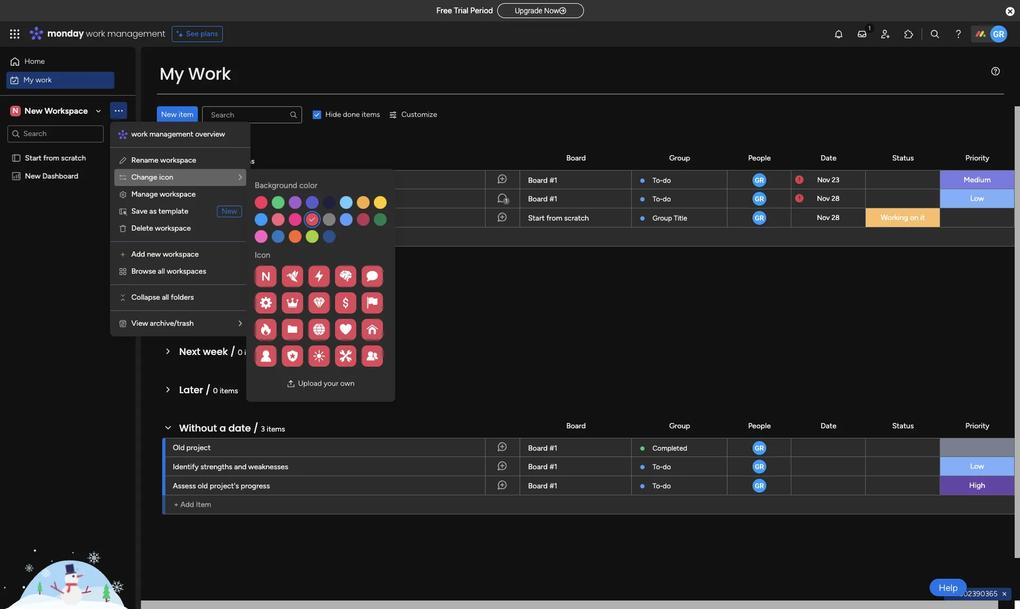 Task type: locate. For each thing, give the bounding box(es) containing it.
add new workspace image
[[119, 251, 127, 259]]

0 vertical spatial work
[[86, 28, 105, 40]]

1 horizontal spatial n
[[262, 270, 271, 284]]

1 horizontal spatial scratch
[[564, 214, 589, 223]]

nov for v2 overdue deadline image
[[817, 195, 830, 203]]

2 + add item from the top
[[174, 501, 211, 510]]

1 status from the top
[[893, 154, 914, 163]]

3 to-do from the top
[[653, 463, 671, 471]]

archive/trash
[[150, 319, 194, 328]]

photo icon image
[[287, 380, 296, 388]]

0 vertical spatial start
[[25, 154, 42, 163]]

list box
[[0, 147, 136, 329]]

change icon image
[[119, 173, 127, 182]]

icon
[[255, 250, 270, 260]]

1 vertical spatial start from scratch
[[528, 214, 589, 223]]

2 date from the top
[[821, 422, 837, 431]]

1 + from the top
[[174, 233, 179, 242]]

all
[[158, 267, 165, 276], [162, 293, 169, 302]]

strengths
[[201, 463, 232, 472]]

workspace options image
[[113, 105, 124, 116]]

3 inside without a date / 3 items
[[261, 425, 265, 434]]

1 28 from the top
[[832, 195, 840, 203]]

2 28 from the top
[[832, 214, 840, 222]]

upload your own
[[298, 379, 355, 388]]

5 board #1 link from the top
[[527, 477, 625, 496]]

1 board #1 from the top
[[528, 176, 558, 185]]

0 vertical spatial 1
[[505, 198, 508, 204]]

items
[[362, 110, 380, 119], [236, 157, 255, 166], [226, 272, 244, 281], [243, 310, 261, 319], [245, 349, 263, 358], [220, 387, 238, 396], [267, 425, 285, 434]]

4 to-do from the top
[[653, 483, 671, 491]]

2 priority from the top
[[966, 422, 990, 431]]

2 nov from the top
[[817, 195, 830, 203]]

+ down 'item 1'
[[174, 233, 179, 242]]

1 people from the top
[[748, 154, 771, 163]]

0 horizontal spatial start
[[25, 154, 42, 163]]

list arrow image
[[239, 320, 242, 328]]

save
[[131, 207, 148, 216]]

my down the home in the top left of the page
[[23, 75, 34, 84]]

add down assess
[[180, 501, 194, 510]]

1 vertical spatial add
[[131, 250, 145, 259]]

without
[[179, 422, 217, 435]]

change
[[131, 173, 157, 182]]

board #1
[[528, 176, 558, 185], [528, 195, 558, 204], [528, 444, 558, 453], [528, 463, 558, 472], [528, 482, 558, 491]]

1 vertical spatial low
[[971, 462, 985, 471]]

board #1 for new item
[[528, 195, 558, 204]]

group
[[669, 154, 691, 163], [653, 214, 672, 222], [669, 422, 691, 431]]

1 to- from the top
[[653, 177, 663, 185]]

today / 0 items
[[179, 269, 244, 282]]

new right public dashboard icon
[[25, 172, 41, 181]]

1 vertical spatial + add item
[[174, 501, 211, 510]]

1 vertical spatial 28
[[832, 214, 840, 222]]

help image
[[954, 29, 964, 39]]

my inside button
[[23, 75, 34, 84]]

new up template
[[173, 195, 189, 204]]

3 right the 'date'
[[261, 425, 265, 434]]

2 nov 28 from the top
[[817, 214, 840, 222]]

0 vertical spatial from
[[43, 154, 59, 163]]

1 horizontal spatial start from scratch
[[528, 214, 589, 223]]

list box containing start from scratch
[[0, 147, 136, 329]]

0 vertical spatial + add item
[[174, 233, 211, 242]]

new for new dashboard
[[25, 172, 41, 181]]

/ down this week / 0 items
[[230, 345, 235, 359]]

1 horizontal spatial 3
[[230, 157, 235, 166]]

0 vertical spatial week
[[201, 307, 226, 320]]

1 priority from the top
[[966, 154, 990, 163]]

workspace selection element
[[10, 105, 89, 117]]

0 vertical spatial all
[[158, 267, 165, 276]]

all left "folders"
[[162, 293, 169, 302]]

1 vertical spatial greg robinson image
[[752, 210, 768, 226]]

collapse
[[131, 293, 160, 302]]

date for /
[[821, 422, 837, 431]]

new
[[147, 250, 161, 259]]

Filter dashboard by text search field
[[202, 106, 302, 123]]

1 horizontal spatial work
[[86, 28, 105, 40]]

do
[[663, 177, 671, 185], [663, 195, 671, 203], [663, 463, 671, 471], [663, 483, 671, 491]]

work inside button
[[35, 75, 52, 84]]

from inside "link"
[[547, 214, 563, 223]]

period
[[471, 6, 493, 15]]

my
[[160, 62, 184, 86], [23, 75, 34, 84]]

1 vertical spatial management
[[149, 130, 193, 139]]

1 greg robinson image from the top
[[752, 191, 768, 207]]

week for this
[[201, 307, 226, 320]]

items down this week / 0 items
[[245, 349, 263, 358]]

0 up list arrow image
[[236, 310, 241, 319]]

0 vertical spatial status
[[893, 154, 914, 163]]

workspaces
[[167, 267, 206, 276]]

2 vertical spatial add
[[180, 501, 194, 510]]

week right next
[[203, 345, 228, 359]]

priority
[[966, 154, 990, 163], [966, 422, 990, 431]]

1 #1 from the top
[[550, 176, 558, 185]]

workspace up project
[[160, 156, 196, 165]]

4 #1 from the top
[[550, 463, 558, 472]]

start from scratch inside list box
[[25, 154, 86, 163]]

new inside button
[[161, 110, 177, 119]]

week
[[201, 307, 226, 320], [203, 345, 228, 359]]

to-do
[[653, 177, 671, 185], [653, 195, 671, 203], [653, 463, 671, 471], [653, 483, 671, 491]]

1 vertical spatial n
[[262, 270, 271, 284]]

1 vertical spatial work
[[35, 75, 52, 84]]

items inside without a date / 3 items
[[267, 425, 285, 434]]

1 vertical spatial from
[[547, 214, 563, 223]]

0 vertical spatial +
[[174, 233, 179, 242]]

0 horizontal spatial work
[[35, 75, 52, 84]]

lottie animation element
[[0, 502, 136, 610]]

0 horizontal spatial 1
[[190, 214, 193, 223]]

5 board #1 from the top
[[528, 482, 558, 491]]

status for /
[[893, 422, 914, 431]]

item 1
[[173, 214, 193, 223]]

2 vertical spatial group
[[669, 422, 691, 431]]

nov for v2 overdue deadline icon
[[818, 176, 831, 184]]

overdue
[[179, 154, 221, 167]]

nov 23
[[818, 176, 840, 184]]

4 do from the top
[[663, 483, 671, 491]]

3
[[230, 157, 235, 166], [199, 176, 203, 185], [261, 425, 265, 434]]

add right add new workspace image
[[131, 250, 145, 259]]

people for /
[[748, 422, 771, 431]]

as
[[149, 207, 157, 216]]

hide done items
[[326, 110, 380, 119]]

1 vertical spatial +
[[174, 501, 179, 510]]

items right done
[[362, 110, 380, 119]]

+ add item down assess
[[174, 501, 211, 510]]

priority for /
[[966, 422, 990, 431]]

2 horizontal spatial 3
[[261, 425, 265, 434]]

0 vertical spatial people
[[748, 154, 771, 163]]

view
[[131, 319, 148, 328]]

0 vertical spatial low
[[971, 194, 985, 203]]

menu
[[110, 122, 251, 337]]

v2 overdue deadline image
[[795, 175, 804, 185]]

0 vertical spatial group
[[669, 154, 691, 163]]

free
[[437, 6, 452, 15]]

0 horizontal spatial start from scratch
[[25, 154, 86, 163]]

+ add item down 'item 1'
[[174, 233, 211, 242]]

my for my work
[[23, 75, 34, 84]]

1 vertical spatial week
[[203, 345, 228, 359]]

new right workspace icon
[[24, 106, 43, 116]]

collapse all folders
[[131, 293, 194, 302]]

management
[[107, 28, 165, 40], [149, 130, 193, 139]]

1 vertical spatial start
[[528, 214, 545, 223]]

2 board #1 from the top
[[528, 195, 558, 204]]

2 do from the top
[[663, 195, 671, 203]]

priority for items
[[966, 154, 990, 163]]

1 vertical spatial all
[[162, 293, 169, 302]]

new inside workspace selection element
[[24, 106, 43, 116]]

hide
[[326, 110, 341, 119]]

0 inside next week / 0 items
[[238, 349, 243, 358]]

2 vertical spatial nov
[[817, 214, 830, 222]]

0 vertical spatial start from scratch
[[25, 154, 86, 163]]

v2 overdue deadline image
[[795, 194, 804, 204]]

items up list arrow icon
[[236, 157, 255, 166]]

menu image
[[992, 67, 1000, 76]]

items up without a date / 3 items
[[220, 387, 238, 396]]

workspace image
[[10, 105, 21, 117]]

3 right overdue
[[230, 157, 235, 166]]

n left new workspace
[[13, 106, 18, 115]]

0 vertical spatial n
[[13, 106, 18, 115]]

1 horizontal spatial start
[[528, 214, 545, 223]]

2 people from the top
[[748, 422, 771, 431]]

template
[[159, 207, 188, 216]]

0 inside this week / 0 items
[[236, 310, 241, 319]]

item
[[179, 110, 194, 119]]

from
[[43, 154, 59, 163], [547, 214, 563, 223]]

items inside next week / 0 items
[[245, 349, 263, 358]]

0 horizontal spatial from
[[43, 154, 59, 163]]

0 down list arrow image
[[238, 349, 243, 358]]

free trial period
[[437, 6, 493, 15]]

2 horizontal spatial work
[[131, 130, 148, 139]]

1 vertical spatial status
[[893, 422, 914, 431]]

delete workspace image
[[119, 225, 127, 233]]

upgrade now link
[[498, 3, 584, 18]]

people
[[748, 154, 771, 163], [748, 422, 771, 431]]

plans
[[201, 29, 218, 38]]

board
[[566, 154, 586, 163], [528, 176, 548, 185], [528, 195, 548, 204], [566, 422, 586, 431], [528, 444, 548, 453], [528, 463, 548, 472], [528, 482, 548, 491]]

items up this week / 0 items
[[226, 272, 244, 281]]

0 vertical spatial priority
[[966, 154, 990, 163]]

work down the home in the top left of the page
[[35, 75, 52, 84]]

n down icon
[[262, 270, 271, 284]]

1 nov from the top
[[818, 176, 831, 184]]

on
[[911, 213, 919, 222]]

save as template
[[131, 207, 188, 216]]

0 horizontal spatial n
[[13, 106, 18, 115]]

/ right later
[[206, 384, 211, 397]]

high
[[970, 482, 986, 491]]

1 date from the top
[[821, 154, 837, 163]]

new inside list box
[[25, 172, 41, 181]]

dashboard
[[42, 172, 78, 181]]

nov
[[818, 176, 831, 184], [817, 195, 830, 203], [817, 214, 830, 222]]

items inside later / 0 items
[[220, 387, 238, 396]]

0 inside "today / 0 items"
[[219, 272, 224, 281]]

id: 302390365
[[949, 590, 998, 599]]

old
[[198, 482, 208, 491]]

1 vertical spatial nov
[[817, 195, 830, 203]]

1 horizontal spatial 1
[[505, 198, 508, 204]]

/ left list arrow image
[[229, 307, 234, 320]]

public board image
[[11, 153, 21, 163]]

board #1 link
[[527, 171, 625, 190], [527, 189, 625, 209], [527, 439, 625, 458], [527, 458, 625, 477], [527, 477, 625, 496]]

1 vertical spatial date
[[821, 422, 837, 431]]

+ down assess
[[174, 501, 179, 510]]

low up high
[[971, 462, 985, 471]]

1 horizontal spatial my
[[160, 62, 184, 86]]

0 vertical spatial 28
[[832, 195, 840, 203]]

my left "work"
[[160, 62, 184, 86]]

low down medium
[[971, 194, 985, 203]]

0 vertical spatial scratch
[[61, 154, 86, 163]]

view archive/trash image
[[119, 320, 127, 328]]

2 vertical spatial greg robinson image
[[752, 459, 768, 475]]

status for items
[[893, 154, 914, 163]]

1 vertical spatial 3
[[199, 176, 203, 185]]

2 #1 from the top
[[550, 195, 558, 204]]

0 vertical spatial greg robinson image
[[752, 191, 768, 207]]

greg robinson image
[[991, 26, 1008, 43], [752, 172, 768, 188], [752, 441, 768, 457], [752, 478, 768, 494]]

public dashboard image
[[11, 171, 21, 181]]

item down project 3
[[190, 195, 206, 204]]

2 vertical spatial 3
[[261, 425, 265, 434]]

service icon image
[[119, 208, 127, 216]]

3 greg robinson image from the top
[[752, 459, 768, 475]]

5 #1 from the top
[[550, 482, 558, 491]]

lottie animation image
[[0, 502, 136, 610]]

workspace for manage workspace
[[160, 190, 196, 199]]

icon
[[159, 173, 173, 182]]

search image
[[289, 111, 298, 119]]

0 vertical spatial management
[[107, 28, 165, 40]]

1 image
[[865, 22, 875, 34]]

2 board #1 link from the top
[[527, 189, 625, 209]]

item down old
[[196, 501, 211, 510]]

0 right later
[[213, 387, 218, 396]]

3 inside overdue / 3 items
[[230, 157, 235, 166]]

0 horizontal spatial 3
[[199, 176, 203, 185]]

n
[[13, 106, 18, 115], [262, 270, 271, 284]]

board #1 for project 3
[[528, 176, 558, 185]]

3 nov from the top
[[817, 214, 830, 222]]

week right this on the left bottom of the page
[[201, 307, 226, 320]]

all down add new workspace
[[158, 267, 165, 276]]

3 right project
[[199, 176, 203, 185]]

1 vertical spatial people
[[748, 422, 771, 431]]

workspace down 'item 1'
[[155, 224, 191, 233]]

items up next week / 0 items at the bottom left of page
[[243, 310, 261, 319]]

change icon
[[131, 173, 173, 182]]

0 right today
[[219, 272, 224, 281]]

#1 for project 3
[[550, 176, 558, 185]]

greg robinson image
[[752, 191, 768, 207], [752, 210, 768, 226], [752, 459, 768, 475]]

2 greg robinson image from the top
[[752, 210, 768, 226]]

0 vertical spatial 3
[[230, 157, 235, 166]]

new left item
[[161, 110, 177, 119]]

2 low from the top
[[971, 462, 985, 471]]

and
[[234, 463, 247, 472]]

0 horizontal spatial scratch
[[61, 154, 86, 163]]

apps image
[[904, 29, 915, 39]]

1 horizontal spatial from
[[547, 214, 563, 223]]

my work button
[[6, 72, 114, 89]]

option
[[0, 148, 136, 151]]

workspace
[[160, 156, 196, 165], [160, 190, 196, 199], [155, 224, 191, 233], [163, 250, 199, 259]]

1 vertical spatial 1
[[190, 214, 193, 223]]

today
[[179, 269, 209, 282]]

0 vertical spatial date
[[821, 154, 837, 163]]

1 vertical spatial scratch
[[564, 214, 589, 223]]

2 status from the top
[[893, 422, 914, 431]]

3 to- from the top
[[653, 463, 663, 471]]

new item
[[173, 195, 206, 204]]

add new workspace
[[131, 250, 199, 259]]

work up rename
[[131, 130, 148, 139]]

None search field
[[202, 106, 302, 123]]

monday
[[47, 28, 84, 40]]

items right the 'date'
[[267, 425, 285, 434]]

1 vertical spatial nov 28
[[817, 214, 840, 222]]

0 vertical spatial nov
[[818, 176, 831, 184]]

work right the "monday"
[[86, 28, 105, 40]]

workspace down project
[[160, 190, 196, 199]]

start
[[25, 154, 42, 163], [528, 214, 545, 223]]

new for new item
[[161, 110, 177, 119]]

0 horizontal spatial my
[[23, 75, 34, 84]]

add down 'item 1'
[[180, 233, 194, 242]]

board #1 for assess old project's progress
[[528, 482, 558, 491]]

28
[[832, 195, 840, 203], [832, 214, 840, 222]]

notifications image
[[834, 29, 844, 39]]

+ add item
[[174, 233, 211, 242], [174, 501, 211, 510]]

1 board #1 link from the top
[[527, 171, 625, 190]]

medium
[[964, 176, 991, 185]]

1 vertical spatial priority
[[966, 422, 990, 431]]

0 vertical spatial nov 28
[[817, 195, 840, 203]]

2 to- from the top
[[653, 195, 663, 203]]

low
[[971, 194, 985, 203], [971, 462, 985, 471]]

board #1 link for new item
[[527, 189, 625, 209]]

start from scratch
[[25, 154, 86, 163], [528, 214, 589, 223]]

4 board #1 from the top
[[528, 463, 558, 472]]



Task type: describe. For each thing, give the bounding box(es) containing it.
0 vertical spatial add
[[180, 233, 194, 242]]

new for new workspace
[[24, 106, 43, 116]]

item up "workspaces"
[[196, 233, 211, 242]]

1 low from the top
[[971, 194, 985, 203]]

old
[[173, 444, 185, 453]]

0 inside later / 0 items
[[213, 387, 218, 396]]

my work
[[160, 62, 231, 86]]

workspace up "workspaces"
[[163, 250, 199, 259]]

weaknesses
[[248, 463, 288, 472]]

without a date / 3 items
[[179, 422, 285, 435]]

new item button
[[157, 106, 198, 123]]

own
[[340, 379, 355, 388]]

2 to-do from the top
[[653, 195, 671, 203]]

2 vertical spatial work
[[131, 130, 148, 139]]

people for items
[[748, 154, 771, 163]]

n inside workspace icon
[[13, 106, 18, 115]]

work for monday
[[86, 28, 105, 40]]

my for my work
[[160, 62, 184, 86]]

manage workspace image
[[119, 190, 127, 199]]

rename workspace image
[[119, 156, 127, 165]]

3 #1 from the top
[[550, 444, 558, 453]]

your
[[324, 379, 339, 388]]

background color
[[255, 181, 318, 190]]

see
[[186, 29, 199, 38]]

dapulse rightstroke image
[[560, 7, 566, 15]]

start inside list box
[[25, 154, 42, 163]]

customize
[[402, 110, 437, 119]]

invite members image
[[881, 29, 891, 39]]

overview
[[195, 130, 225, 139]]

board #1 link for project 3
[[527, 171, 625, 190]]

a
[[220, 422, 226, 435]]

working
[[881, 213, 909, 222]]

this
[[179, 307, 199, 320]]

upgrade
[[515, 6, 543, 15]]

new workspace
[[24, 106, 88, 116]]

week for next
[[203, 345, 228, 359]]

assess old project's progress
[[173, 482, 270, 491]]

1 to-do from the top
[[653, 177, 671, 185]]

see plans
[[186, 29, 218, 38]]

group for items
[[669, 154, 691, 163]]

date
[[229, 422, 251, 435]]

help
[[939, 583, 958, 594]]

id:
[[949, 590, 958, 599]]

browse all workspaces image
[[119, 268, 127, 276]]

manage
[[131, 190, 158, 199]]

project
[[173, 176, 197, 185]]

home
[[24, 57, 45, 66]]

manage workspace
[[131, 190, 196, 199]]

#1 for new item
[[550, 195, 558, 204]]

items inside "today / 0 items"
[[226, 272, 244, 281]]

1 + add item from the top
[[174, 233, 211, 242]]

project
[[187, 444, 211, 453]]

3 board #1 from the top
[[528, 444, 558, 453]]

it
[[921, 213, 925, 222]]

start inside "link"
[[528, 214, 545, 223]]

new right 'item 1'
[[222, 207, 237, 216]]

delete
[[131, 224, 153, 233]]

color
[[299, 181, 318, 190]]

all for browse
[[158, 267, 165, 276]]

progress
[[241, 482, 270, 491]]

upload your own button
[[283, 376, 359, 393]]

scratch inside "link"
[[564, 214, 589, 223]]

customize button
[[385, 106, 442, 123]]

/ right overdue
[[223, 154, 228, 167]]

item down new item
[[173, 214, 188, 223]]

1 vertical spatial group
[[653, 214, 672, 222]]

later / 0 items
[[179, 384, 238, 397]]

302390365
[[960, 590, 998, 599]]

all for collapse
[[162, 293, 169, 302]]

1 inside button
[[505, 198, 508, 204]]

4 board #1 link from the top
[[527, 458, 625, 477]]

2 + from the top
[[174, 501, 179, 510]]

old project
[[173, 444, 211, 453]]

workspace
[[45, 106, 88, 116]]

items inside overdue / 3 items
[[236, 157, 255, 166]]

start from scratch inside "link"
[[528, 214, 589, 223]]

#1 for assess old project's progress
[[550, 482, 558, 491]]

/ right today
[[212, 269, 217, 282]]

new for new item
[[173, 195, 189, 204]]

1 do from the top
[[663, 177, 671, 185]]

assess
[[173, 482, 196, 491]]

project's
[[210, 482, 239, 491]]

scratch inside list box
[[61, 154, 86, 163]]

start from scratch link
[[527, 209, 625, 228]]

overdue / 3 items
[[179, 154, 255, 167]]

delete workspace
[[131, 224, 191, 233]]

select product image
[[10, 29, 20, 39]]

from inside list box
[[43, 154, 59, 163]]

3 do from the top
[[663, 463, 671, 471]]

remove image
[[1001, 591, 1009, 599]]

group title
[[653, 214, 687, 222]]

search everything image
[[930, 29, 941, 39]]

done
[[343, 110, 360, 119]]

list arrow image
[[239, 174, 242, 181]]

board #1 link for assess old project's progress
[[527, 477, 625, 496]]

dapulse close image
[[1006, 6, 1015, 17]]

project 3
[[173, 176, 203, 185]]

upgrade now
[[515, 6, 560, 15]]

my work
[[23, 75, 52, 84]]

new item
[[161, 110, 194, 119]]

4 to- from the top
[[653, 483, 663, 491]]

group for /
[[669, 422, 691, 431]]

now
[[544, 6, 560, 15]]

see plans button
[[172, 26, 223, 42]]

1 button
[[485, 189, 520, 209]]

workspace for delete workspace
[[155, 224, 191, 233]]

completed
[[653, 445, 688, 453]]

work
[[188, 62, 231, 86]]

browse all workspaces
[[131, 267, 206, 276]]

/ right the 'date'
[[254, 422, 258, 435]]

menu containing work management overview
[[110, 122, 251, 337]]

work for my
[[35, 75, 52, 84]]

identify strengths and weaknesses
[[173, 463, 288, 472]]

trial
[[454, 6, 469, 15]]

title
[[674, 214, 687, 222]]

workspace for rename workspace
[[160, 156, 196, 165]]

3 board #1 link from the top
[[527, 439, 625, 458]]

next week / 0 items
[[179, 345, 263, 359]]

background
[[255, 181, 298, 190]]

view archive/trash
[[131, 319, 194, 328]]

23
[[832, 176, 840, 184]]

items inside this week / 0 items
[[243, 310, 261, 319]]

monday work management
[[47, 28, 165, 40]]

this week / 0 items
[[179, 307, 261, 320]]

later
[[179, 384, 203, 397]]

rename workspace
[[131, 156, 196, 165]]

1 nov 28 from the top
[[817, 195, 840, 203]]

collapse all folders image
[[119, 294, 127, 302]]

Search in workspace field
[[22, 128, 89, 140]]

identify
[[173, 463, 199, 472]]

inbox image
[[857, 29, 868, 39]]

upload
[[298, 379, 322, 388]]

id: 302390365 element
[[945, 589, 1012, 601]]

work management overview
[[131, 130, 225, 139]]

date for items
[[821, 154, 837, 163]]

working on it
[[881, 213, 925, 222]]

rename
[[131, 156, 159, 165]]



Task type: vqa. For each thing, say whether or not it's contained in the screenshot.
0 within Next week / 0 items
yes



